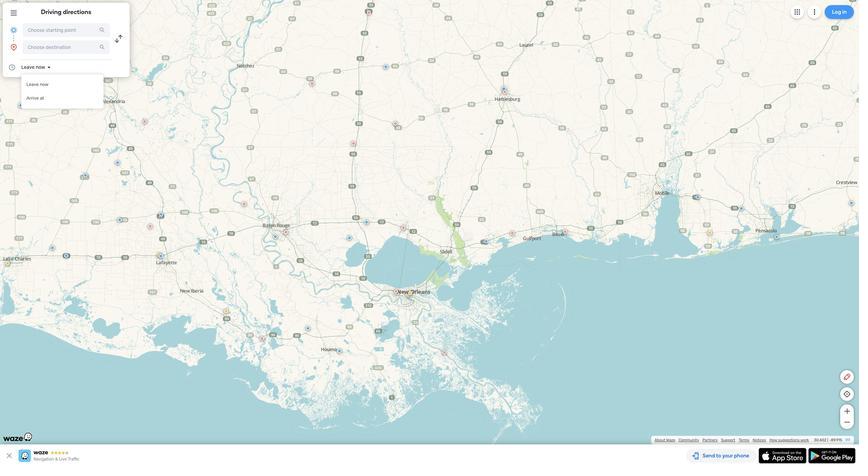 Task type: describe. For each thing, give the bounding box(es) containing it.
support
[[721, 439, 735, 443]]

arrive
[[26, 96, 39, 101]]

work
[[801, 439, 809, 443]]

driving
[[41, 8, 62, 16]]

leave inside option
[[26, 82, 39, 87]]

support link
[[721, 439, 735, 443]]

1 horizontal spatial hazard image
[[708, 231, 712, 235]]

30.402 | -89.915
[[814, 439, 842, 443]]

leave now option
[[21, 78, 104, 92]]

&
[[55, 458, 58, 462]]

location image
[[10, 43, 18, 51]]

-
[[829, 439, 831, 443]]

community
[[679, 439, 699, 443]]

89.915
[[831, 439, 842, 443]]

terms link
[[739, 439, 750, 443]]

about waze community partners support terms notices how suggestions work
[[655, 439, 809, 443]]

waze
[[666, 439, 675, 443]]

partners
[[703, 439, 718, 443]]

at
[[40, 96, 44, 101]]

clock image
[[8, 63, 16, 72]]

Choose destination text field
[[23, 40, 110, 54]]

suggestions
[[778, 439, 800, 443]]

driving directions
[[41, 8, 91, 16]]

arrive at option
[[21, 92, 104, 105]]

leave now inside option
[[26, 82, 49, 87]]



Task type: locate. For each thing, give the bounding box(es) containing it.
arrive at
[[26, 96, 44, 101]]

zoom in image
[[843, 408, 852, 416]]

x image
[[5, 452, 13, 461]]

notices link
[[753, 439, 766, 443]]

1 horizontal spatial hazard image
[[157, 253, 162, 258]]

1 vertical spatial now
[[40, 82, 49, 87]]

how suggestions work link
[[770, 439, 809, 443]]

Choose starting point text field
[[23, 23, 110, 37]]

zoom out image
[[843, 419, 852, 427]]

hazard image
[[708, 231, 712, 235], [408, 292, 412, 296]]

0 vertical spatial leave
[[21, 64, 34, 70]]

navigation
[[34, 458, 54, 462]]

leave now up arrive at
[[26, 82, 49, 87]]

0 vertical spatial now
[[36, 64, 45, 70]]

0 vertical spatial hazard image
[[157, 253, 162, 258]]

1 vertical spatial hazard image
[[5, 262, 10, 266]]

0 horizontal spatial hazard image
[[5, 262, 10, 266]]

police image
[[384, 65, 388, 69], [19, 104, 23, 108], [850, 201, 854, 205], [159, 213, 163, 217], [118, 218, 122, 222], [50, 246, 55, 250], [64, 254, 68, 258], [338, 350, 342, 354]]

police image
[[502, 87, 506, 91], [116, 161, 120, 165], [83, 174, 87, 178], [696, 196, 700, 200], [740, 207, 744, 211], [365, 221, 369, 225], [273, 235, 278, 239], [775, 235, 779, 239], [347, 236, 352, 240], [484, 240, 488, 244], [159, 255, 163, 259], [306, 327, 310, 331]]

road closed image
[[503, 90, 507, 94], [563, 230, 567, 234], [284, 231, 288, 235], [510, 232, 515, 236]]

|
[[828, 439, 828, 443]]

now
[[36, 64, 45, 70], [40, 82, 49, 87]]

pencil image
[[843, 374, 851, 382]]

hazard image
[[157, 253, 162, 258], [5, 262, 10, 266], [224, 310, 228, 314]]

about waze link
[[655, 439, 675, 443]]

2 vertical spatial hazard image
[[224, 310, 228, 314]]

leave right clock image
[[21, 64, 34, 70]]

0 vertical spatial leave now
[[21, 64, 45, 70]]

road closed image
[[367, 11, 371, 15], [310, 82, 314, 86], [143, 120, 147, 124], [393, 122, 398, 126], [352, 142, 356, 146], [242, 202, 246, 207], [148, 225, 152, 229], [401, 226, 405, 230], [394, 290, 398, 294], [260, 337, 264, 341], [443, 351, 447, 355]]

0 horizontal spatial hazard image
[[408, 292, 412, 296]]

about
[[655, 439, 666, 443]]

now inside option
[[40, 82, 49, 87]]

traffic
[[68, 458, 79, 462]]

link image
[[845, 438, 851, 443]]

current location image
[[10, 26, 18, 34]]

30.402
[[814, 439, 827, 443]]

1 vertical spatial leave now
[[26, 82, 49, 87]]

notices
[[753, 439, 766, 443]]

leave now right clock image
[[21, 64, 45, 70]]

community link
[[679, 439, 699, 443]]

how
[[770, 439, 777, 443]]

navigation & live traffic
[[34, 458, 79, 462]]

leave
[[21, 64, 34, 70], [26, 82, 39, 87]]

partners link
[[703, 439, 718, 443]]

1 vertical spatial leave
[[26, 82, 39, 87]]

directions
[[63, 8, 91, 16]]

1 vertical spatial hazard image
[[408, 292, 412, 296]]

now up leave now option
[[36, 64, 45, 70]]

2 horizontal spatial hazard image
[[224, 310, 228, 314]]

now up at
[[40, 82, 49, 87]]

live
[[59, 458, 67, 462]]

leave up arrive
[[26, 82, 39, 87]]

leave now
[[21, 64, 45, 70], [26, 82, 49, 87]]

0 vertical spatial hazard image
[[708, 231, 712, 235]]

terms
[[739, 439, 750, 443]]



Task type: vqa. For each thing, say whether or not it's contained in the screenshot.
Mott to the bottom
no



